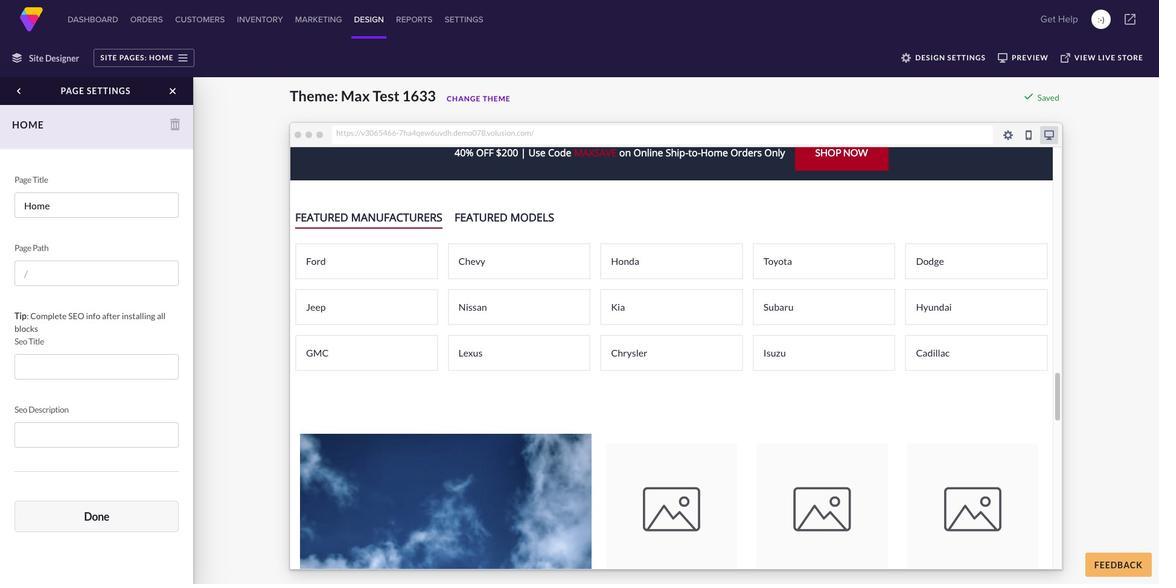 Task type: locate. For each thing, give the bounding box(es) containing it.
1 horizontal spatial home
[[149, 53, 174, 62]]

https://v3065466-
[[336, 128, 399, 138]]

preview button
[[992, 49, 1055, 67]]

design
[[915, 53, 946, 62]]

installing
[[122, 311, 155, 321]]

seo for seo title
[[14, 336, 27, 347]]

tip
[[14, 311, 27, 321]]

7ha4qew6uvdh.demo078.volusion.com/
[[399, 128, 534, 138]]

settings
[[948, 53, 986, 62], [87, 86, 131, 96]]

saved image
[[1024, 92, 1033, 101]]

1 seo from the top
[[14, 336, 27, 347]]

)
[[1102, 13, 1105, 25]]

title
[[33, 174, 48, 185], [29, 336, 44, 347]]

volusion-logo link
[[19, 7, 43, 31]]

:-
[[1098, 13, 1102, 25]]

delete page image
[[169, 118, 181, 130]]

site for site designer
[[29, 53, 44, 63]]

get help link
[[1037, 7, 1082, 31]]

0 vertical spatial title
[[33, 174, 48, 185]]

1 vertical spatial page
[[14, 174, 31, 185]]

1 vertical spatial home
[[12, 119, 44, 130]]

2 vertical spatial page
[[14, 243, 31, 253]]

live
[[1098, 53, 1116, 62]]

complete
[[30, 311, 67, 321]]

seo title
[[14, 336, 44, 347]]

1 horizontal spatial site
[[100, 53, 117, 62]]

seo
[[68, 311, 84, 321]]

max
[[341, 87, 370, 104]]

0 vertical spatial seo
[[14, 336, 27, 347]]

site for site pages: home
[[100, 53, 117, 62]]

settings inside "sidebar" element
[[87, 86, 131, 96]]

home right pages:
[[149, 53, 174, 62]]

0 vertical spatial page
[[61, 86, 84, 96]]

site
[[29, 53, 44, 63], [100, 53, 117, 62]]

seo for seo description
[[14, 405, 27, 415]]

get
[[1041, 12, 1056, 26]]

1 vertical spatial seo
[[14, 405, 27, 415]]

1 vertical spatial title
[[29, 336, 44, 347]]

page title
[[14, 174, 48, 185]]

pages:
[[119, 53, 147, 62]]

page settings
[[61, 86, 131, 96]]

dashboard image
[[19, 7, 43, 31]]

0 horizontal spatial settings
[[87, 86, 131, 96]]

settings
[[445, 13, 483, 25]]

seo description
[[14, 405, 69, 415]]

:
[[27, 311, 29, 321]]

customers
[[175, 13, 225, 25]]

page
[[61, 86, 84, 96], [14, 174, 31, 185], [14, 243, 31, 253]]

home inside button
[[149, 53, 174, 62]]

blocks
[[14, 324, 38, 334]]

settings inside button
[[948, 53, 986, 62]]

0 horizontal spatial site
[[29, 53, 44, 63]]

: complete seo info after installing all blocks
[[14, 311, 166, 334]]

page for page settings
[[61, 86, 84, 96]]

site left pages:
[[100, 53, 117, 62]]

orders
[[130, 13, 163, 25]]

change theme
[[447, 94, 511, 103]]

home up page title on the left top
[[12, 119, 44, 130]]

path
[[33, 243, 48, 253]]

:-) link
[[1092, 10, 1111, 29]]

settings down pages:
[[87, 86, 131, 96]]

site pages: home button
[[94, 49, 194, 67]]

feedback button
[[1085, 553, 1152, 577]]

design button
[[352, 0, 386, 39]]

help
[[1058, 12, 1078, 26]]

seo
[[14, 336, 27, 347], [14, 405, 27, 415]]

theme:
[[290, 87, 338, 104]]

seo left description
[[14, 405, 27, 415]]

all
[[157, 311, 166, 321]]

preview
[[1012, 53, 1049, 62]]

saved
[[1038, 92, 1060, 103]]

0 vertical spatial settings
[[948, 53, 986, 62]]

2 seo from the top
[[14, 405, 27, 415]]

site inside site pages: home button
[[100, 53, 117, 62]]

customers button
[[173, 0, 227, 39]]

Seo Title text field
[[14, 354, 179, 380]]

0 vertical spatial home
[[149, 53, 174, 62]]

home inside "sidebar" element
[[12, 119, 44, 130]]

settings right the design
[[948, 53, 986, 62]]

home
[[149, 53, 174, 62], [12, 119, 44, 130]]

designer
[[45, 53, 79, 63]]

1 vertical spatial settings
[[87, 86, 131, 96]]

theme
[[483, 94, 511, 103]]

inventory
[[237, 13, 283, 25]]

:-)
[[1098, 13, 1105, 25]]

0 horizontal spatial home
[[12, 119, 44, 130]]

seo down blocks
[[14, 336, 27, 347]]

description
[[29, 405, 69, 415]]

view live store
[[1075, 53, 1144, 62]]

site left designer
[[29, 53, 44, 63]]

1 horizontal spatial settings
[[948, 53, 986, 62]]

view
[[1075, 53, 1096, 62]]



Task type: vqa. For each thing, say whether or not it's contained in the screenshot.
leftmost site
yes



Task type: describe. For each thing, give the bounding box(es) containing it.
settings for design settings
[[948, 53, 986, 62]]

dashboard
[[68, 13, 118, 25]]

store
[[1118, 53, 1144, 62]]

sidebar element
[[0, 77, 193, 584]]

design
[[354, 13, 384, 25]]

done button
[[14, 501, 179, 533]]

inventory button
[[234, 0, 285, 39]]

get help
[[1041, 12, 1078, 26]]

Page Path text field
[[14, 261, 179, 286]]

test
[[373, 87, 400, 104]]

reports button
[[394, 0, 435, 39]]

delete page element
[[169, 118, 181, 130]]

design settings
[[915, 53, 986, 62]]

done
[[84, 510, 109, 523]]

settings button
[[442, 0, 486, 39]]

site pages: home
[[100, 53, 174, 62]]

info
[[86, 311, 100, 321]]

Seo Description text field
[[14, 423, 179, 448]]

feedback
[[1094, 560, 1143, 570]]

settings for page settings
[[87, 86, 131, 96]]

title for page title
[[33, 174, 48, 185]]

after
[[102, 311, 120, 321]]

view live store button
[[1055, 49, 1150, 67]]

site designer
[[29, 53, 79, 63]]

reports
[[396, 13, 433, 25]]

1633
[[402, 87, 436, 104]]

dashboard link
[[65, 0, 121, 39]]

marketing button
[[293, 0, 344, 39]]

design settings button
[[896, 49, 992, 67]]

page path
[[14, 243, 48, 253]]

page for page path
[[14, 243, 31, 253]]

change
[[447, 94, 481, 103]]

Page Title text field
[[14, 193, 179, 218]]

marketing
[[295, 13, 342, 25]]

theme: max test 1633
[[290, 87, 436, 104]]

https://v3065466-7ha4qew6uvdh.demo078.volusion.com/
[[336, 128, 534, 138]]

title for seo title
[[29, 336, 44, 347]]

page for page title
[[14, 174, 31, 185]]

orders button
[[128, 0, 165, 39]]



